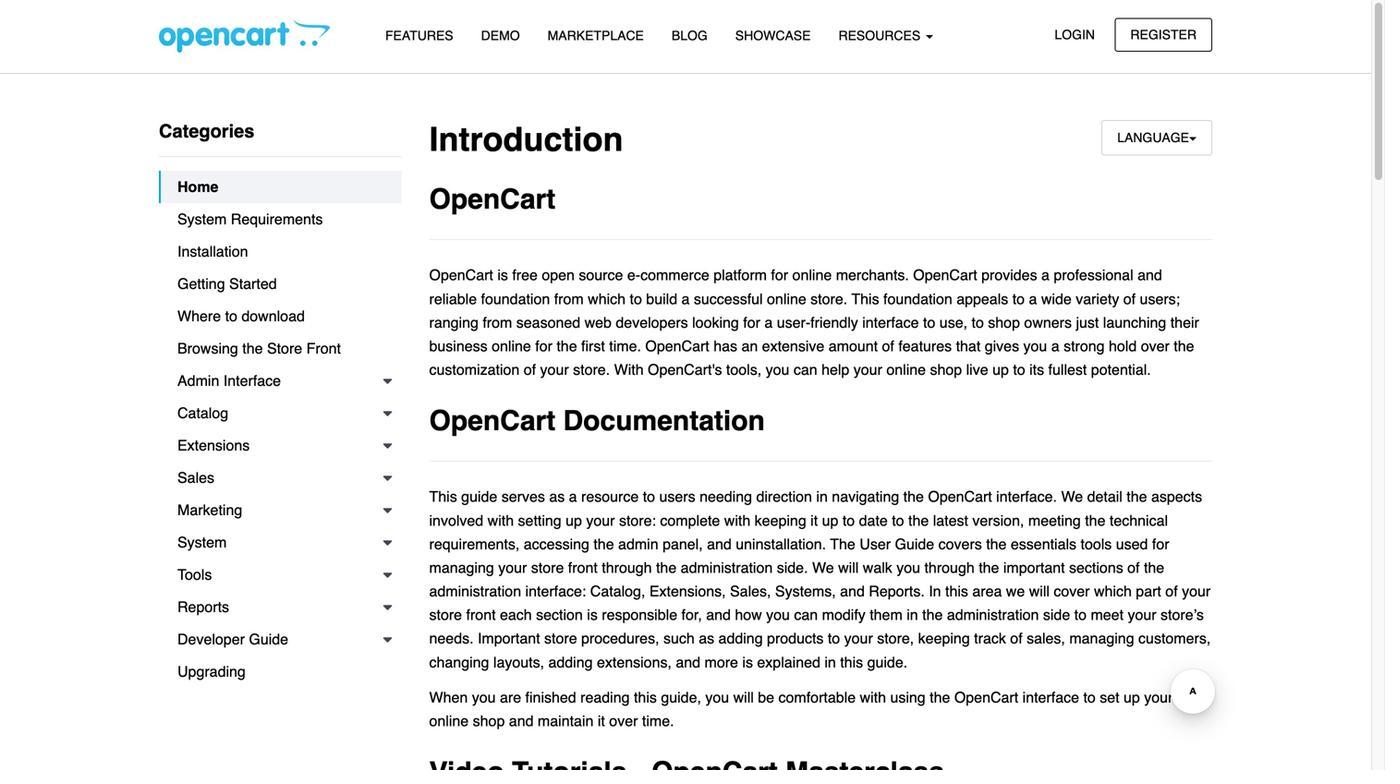 Task type: vqa. For each thing, say whether or not it's contained in the screenshot.
the rightmost administration
yes



Task type: locate. For each thing, give the bounding box(es) containing it.
login
[[1055, 27, 1095, 42]]

store. up friendly
[[811, 290, 848, 308]]

a right build
[[682, 290, 690, 308]]

foundation
[[481, 290, 550, 308], [883, 290, 953, 308]]

1 vertical spatial over
[[609, 713, 638, 730]]

as up setting at left bottom
[[549, 489, 565, 506]]

of down seasoned
[[524, 361, 536, 378]]

1 horizontal spatial time.
[[642, 713, 674, 730]]

the right the using
[[930, 689, 950, 706]]

1 horizontal spatial guide
[[895, 536, 934, 553]]

1 vertical spatial this
[[429, 489, 457, 506]]

this inside opencart is free open source e-commerce platform for online merchants. opencart provides a professional and reliable foundation from which to build a successful online store. this foundation appeals to a wide variety of users; ranging from seasoned web developers looking for a user-friendly interface to use, to shop owners just launching their business online for the first time. opencart has an extensive amount of features that gives you a strong hold over the customization of your store. with opencart's tools, you can help your online shop live up to its fullest potential.
[[852, 290, 879, 308]]

0 vertical spatial it
[[811, 512, 818, 529]]

1 vertical spatial system
[[177, 534, 227, 551]]

as right such
[[699, 630, 714, 648]]

that
[[956, 338, 981, 355]]

0 horizontal spatial interface
[[862, 314, 919, 331]]

with down needing
[[724, 512, 751, 529]]

latest
[[933, 512, 968, 529]]

2 horizontal spatial shop
[[988, 314, 1020, 331]]

catalog link
[[159, 397, 402, 430]]

1 horizontal spatial adding
[[719, 630, 763, 648]]

2 vertical spatial will
[[733, 689, 754, 706]]

installation
[[177, 243, 248, 260]]

is
[[497, 267, 508, 284], [587, 607, 598, 624], [742, 654, 753, 671]]

1 vertical spatial shop
[[930, 361, 962, 378]]

guide,
[[661, 689, 701, 706]]

just
[[1076, 314, 1099, 331]]

blog
[[672, 28, 708, 43]]

the up tools
[[1085, 512, 1106, 529]]

1 vertical spatial adding
[[548, 654, 593, 671]]

adding down "how"
[[719, 630, 763, 648]]

front down accessing
[[568, 559, 598, 577]]

store.
[[811, 290, 848, 308], [573, 361, 610, 378]]

0 vertical spatial interface
[[862, 314, 919, 331]]

opencart inside when you are finished reading this guide, you will be comfortable with using the opencart interface to set up your online shop and maintain it over time.
[[954, 689, 1019, 706]]

store up interface:
[[531, 559, 564, 577]]

through down covers
[[925, 559, 975, 577]]

system link
[[159, 527, 402, 559]]

this left guide.
[[840, 654, 863, 671]]

and up users;
[[1138, 267, 1162, 284]]

the right navigating
[[903, 489, 924, 506]]

1 horizontal spatial foundation
[[883, 290, 953, 308]]

foundation down free
[[481, 290, 550, 308]]

with
[[488, 512, 514, 529], [724, 512, 751, 529], [860, 689, 886, 706]]

this right in
[[945, 583, 968, 600]]

0 vertical spatial time.
[[609, 338, 641, 355]]

layouts,
[[493, 654, 544, 671]]

which
[[588, 290, 626, 308], [1094, 583, 1132, 600]]

0 vertical spatial from
[[554, 290, 584, 308]]

0 vertical spatial shop
[[988, 314, 1020, 331]]

language button
[[1102, 120, 1212, 156]]

when you are finished reading this guide, you will be comfortable with using the opencart interface to set up your online shop and maintain it over time.
[[429, 689, 1173, 730]]

over inside when you are finished reading this guide, you will be comfortable with using the opencart interface to set up your online shop and maintain it over time.
[[609, 713, 638, 730]]

first
[[581, 338, 605, 355]]

0 horizontal spatial keeping
[[755, 512, 806, 529]]

when
[[429, 689, 468, 706]]

as
[[549, 489, 565, 506], [699, 630, 714, 648]]

interface inside when you are finished reading this guide, you will be comfortable with using the opencart interface to set up your online shop and maintain it over time.
[[1023, 689, 1079, 706]]

with
[[614, 361, 644, 378]]

0 horizontal spatial through
[[602, 559, 652, 577]]

0 vertical spatial will
[[838, 559, 859, 577]]

resources link
[[825, 19, 947, 52]]

0 vertical spatial store.
[[811, 290, 848, 308]]

your inside when you are finished reading this guide, you will be comfortable with using the opencart interface to set up your online shop and maintain it over time.
[[1144, 689, 1173, 706]]

you up 'reports.' at right bottom
[[897, 559, 920, 577]]

1 vertical spatial it
[[598, 713, 605, 730]]

0 horizontal spatial time.
[[609, 338, 641, 355]]

0 horizontal spatial front
[[466, 607, 496, 624]]

marketplace
[[548, 28, 644, 43]]

0 vertical spatial over
[[1141, 338, 1170, 355]]

1 vertical spatial time.
[[642, 713, 674, 730]]

0 horizontal spatial it
[[598, 713, 605, 730]]

this left guide,
[[634, 689, 657, 706]]

and up modify
[[840, 583, 865, 600]]

0 vertical spatial this
[[945, 583, 968, 600]]

covers
[[939, 536, 982, 553]]

1 horizontal spatial is
[[587, 607, 598, 624]]

1 horizontal spatial through
[[925, 559, 975, 577]]

through up catalog,
[[602, 559, 652, 577]]

front left each
[[466, 607, 496, 624]]

this
[[945, 583, 968, 600], [840, 654, 863, 671], [634, 689, 657, 706]]

your up store's
[[1182, 583, 1211, 600]]

sales
[[177, 469, 214, 487]]

which inside the this guide serves as a resource to users needing direction in navigating the opencart interface. we detail the aspects involved with setting up your store: complete with keeping it up to date to the latest version, meeting the technical requirements, accessing the admin panel, and uninstallation. the user guide covers the essentials tools used for managing your store front through the administration side. we will walk you through the important sections of the administration interface: catalog, extensions, sales, systems, and reports. in this area we will cover which part of your store front each section is responsible for, and how you can modify them in the administration side to meet your store's needs. important store procedures, such as adding products to your store, keeping track of sales, managing customers, changing layouts, adding extensions, and more is explained in this guide.
[[1094, 583, 1132, 600]]

administration
[[681, 559, 773, 577], [429, 583, 521, 600], [947, 607, 1039, 624]]

1 horizontal spatial this
[[840, 654, 863, 671]]

over down the launching
[[1141, 338, 1170, 355]]

in right the them
[[907, 607, 918, 624]]

time. down guide,
[[642, 713, 674, 730]]

variety
[[1076, 290, 1119, 308]]

it down direction
[[811, 512, 818, 529]]

admin interface link
[[159, 365, 402, 397]]

opencart inside the this guide serves as a resource to users needing direction in navigating the opencart interface. we detail the aspects involved with setting up your store: complete with keeping it up to date to the latest version, meeting the technical requirements, accessing the admin panel, and uninstallation. the user guide covers the essentials tools used for managing your store front through the administration side. we will walk you through the important sections of the administration interface: catalog, extensions, sales, systems, and reports. in this area we will cover which part of your store front each section is responsible for, and how you can modify them in the administration side to meet your store's needs. important store procedures, such as adding products to your store, keeping track of sales, managing customers, changing layouts, adding extensions, and more is explained in this guide.
[[928, 489, 992, 506]]

1 horizontal spatial we
[[1061, 489, 1083, 506]]

maintain
[[538, 713, 594, 730]]

a left user-
[[765, 314, 773, 331]]

users;
[[1140, 290, 1180, 308]]

opencart up appeals
[[913, 267, 977, 284]]

customers,
[[1139, 630, 1211, 648]]

1 vertical spatial managing
[[1069, 630, 1134, 648]]

hold
[[1109, 338, 1137, 355]]

this up 'involved'
[[429, 489, 457, 506]]

side.
[[777, 559, 808, 577]]

2 vertical spatial administration
[[947, 607, 1039, 624]]

1 horizontal spatial shop
[[930, 361, 962, 378]]

1 vertical spatial store
[[429, 607, 462, 624]]

2 horizontal spatial administration
[[947, 607, 1039, 624]]

keeping up uninstallation.
[[755, 512, 806, 529]]

reports link
[[159, 591, 402, 624]]

0 horizontal spatial foundation
[[481, 290, 550, 308]]

you down more
[[705, 689, 729, 706]]

1 through from the left
[[602, 559, 652, 577]]

we
[[1061, 489, 1083, 506], [812, 559, 834, 577]]

using
[[890, 689, 926, 706]]

and inside opencart is free open source e-commerce platform for online merchants. opencart provides a professional and reliable foundation from which to build a successful online store. this foundation appeals to a wide variety of users; ranging from seasoned web developers looking for a user-friendly interface to use, to shop owners just launching their business online for the first time. opencart has an extensive amount of features that gives you a strong hold over the customization of your store. with opencart's tools, you can help your online shop live up to its fullest potential.
[[1138, 267, 1162, 284]]

1 system from the top
[[177, 211, 227, 228]]

a
[[1041, 267, 1050, 284], [682, 290, 690, 308], [1029, 290, 1037, 308], [765, 314, 773, 331], [1051, 338, 1060, 355], [569, 489, 577, 506]]

1 horizontal spatial it
[[811, 512, 818, 529]]

keeping left track
[[918, 630, 970, 648]]

0 vertical spatial managing
[[429, 559, 494, 577]]

1 vertical spatial will
[[1029, 583, 1050, 600]]

2 vertical spatial shop
[[473, 713, 505, 730]]

0 horizontal spatial with
[[488, 512, 514, 529]]

administration up each
[[429, 583, 521, 600]]

and
[[1138, 267, 1162, 284], [707, 536, 732, 553], [840, 583, 865, 600], [706, 607, 731, 624], [676, 654, 700, 671], [509, 713, 534, 730]]

of
[[1123, 290, 1136, 308], [882, 338, 894, 355], [524, 361, 536, 378], [1128, 559, 1140, 577], [1166, 583, 1178, 600], [1010, 630, 1023, 648]]

this guide serves as a resource to users needing direction in navigating the opencart interface. we detail the aspects involved with setting up your store: complete with keeping it up to date to the latest version, meeting the technical requirements, accessing the admin panel, and uninstallation. the user guide covers the essentials tools used for managing your store front through the administration side. we will walk you through the important sections of the administration interface: catalog, extensions, sales, systems, and reports. in this area we will cover which part of your store front each section is responsible for, and how you can modify them in the administration side to meet your store's needs. important store procedures, such as adding products to your store, keeping track of sales, managing customers, changing layouts, adding extensions, and more is explained in this guide.
[[429, 489, 1211, 671]]

shop left 'live'
[[930, 361, 962, 378]]

more
[[705, 654, 738, 671]]

0 vertical spatial system
[[177, 211, 227, 228]]

1 horizontal spatial will
[[838, 559, 859, 577]]

looking
[[692, 314, 739, 331]]

time.
[[609, 338, 641, 355], [642, 713, 674, 730]]

important
[[1003, 559, 1065, 577]]

0 horizontal spatial is
[[497, 267, 508, 284]]

sales,
[[1027, 630, 1065, 648]]

you
[[1023, 338, 1047, 355], [766, 361, 790, 378], [897, 559, 920, 577], [766, 607, 790, 624], [472, 689, 496, 706], [705, 689, 729, 706]]

we
[[1006, 583, 1025, 600]]

with left the using
[[860, 689, 886, 706]]

2 foundation from the left
[[883, 290, 953, 308]]

1 vertical spatial is
[[587, 607, 598, 624]]

wide
[[1041, 290, 1072, 308]]

opencart - open source shopping cart solution image
[[159, 19, 330, 53]]

owners
[[1024, 314, 1072, 331]]

1 horizontal spatial interface
[[1023, 689, 1079, 706]]

0 horizontal spatial store.
[[573, 361, 610, 378]]

the down version,
[[986, 536, 1007, 553]]

to left set
[[1083, 689, 1096, 706]]

0 horizontal spatial over
[[609, 713, 638, 730]]

0 horizontal spatial this
[[429, 489, 457, 506]]

with down guide
[[488, 512, 514, 529]]

2 horizontal spatial with
[[860, 689, 886, 706]]

in right direction
[[816, 489, 828, 506]]

adding
[[719, 630, 763, 648], [548, 654, 593, 671]]

categories
[[159, 121, 254, 142]]

the inside when you are finished reading this guide, you will be comfortable with using the opencart interface to set up your online shop and maintain it over time.
[[930, 689, 950, 706]]

is right more
[[742, 654, 753, 671]]

register
[[1131, 27, 1197, 42]]

tools
[[177, 566, 212, 584]]

1 vertical spatial as
[[699, 630, 714, 648]]

up right 'live'
[[993, 361, 1009, 378]]

time. up with
[[609, 338, 641, 355]]

administration up track
[[947, 607, 1039, 624]]

0 vertical spatial administration
[[681, 559, 773, 577]]

0 horizontal spatial administration
[[429, 583, 521, 600]]

2 horizontal spatial will
[[1029, 583, 1050, 600]]

0 horizontal spatial shop
[[473, 713, 505, 730]]

managing down requirements,
[[429, 559, 494, 577]]

we up meeting
[[1061, 489, 1083, 506]]

download
[[242, 308, 305, 325]]

the
[[830, 536, 856, 553]]

will inside when you are finished reading this guide, you will be comfortable with using the opencart interface to set up your online shop and maintain it over time.
[[733, 689, 754, 706]]

store,
[[877, 630, 914, 648]]

0 vertical spatial front
[[568, 559, 598, 577]]

tools link
[[159, 559, 402, 591]]

language
[[1117, 130, 1189, 145]]

2 vertical spatial in
[[825, 654, 836, 671]]

can down systems,
[[794, 607, 818, 624]]

shop inside when you are finished reading this guide, you will be comfortable with using the opencart interface to set up your online shop and maintain it over time.
[[473, 713, 505, 730]]

reports
[[177, 599, 229, 616]]

up right set
[[1124, 689, 1140, 706]]

0 vertical spatial as
[[549, 489, 565, 506]]

can down extensive
[[794, 361, 817, 378]]

0 vertical spatial guide
[[895, 536, 934, 553]]

0 vertical spatial this
[[852, 290, 879, 308]]

opencart up the reliable
[[429, 267, 493, 284]]

merchants.
[[836, 267, 909, 284]]

0 horizontal spatial this
[[634, 689, 657, 706]]

managing down the meet
[[1069, 630, 1134, 648]]

opencart up latest
[[928, 489, 992, 506]]

system requirements link
[[159, 203, 402, 236]]

will left be
[[733, 689, 754, 706]]

are
[[500, 689, 521, 706]]

is right section
[[587, 607, 598, 624]]

upgrading link
[[159, 656, 402, 688]]

requirements
[[231, 211, 323, 228]]

of up the launching
[[1123, 290, 1136, 308]]

the left store
[[242, 340, 263, 357]]

date
[[859, 512, 888, 529]]

2 system from the top
[[177, 534, 227, 551]]

1 vertical spatial from
[[483, 314, 512, 331]]

and right for,
[[706, 607, 731, 624]]

1 vertical spatial can
[[794, 607, 818, 624]]

2 vertical spatial this
[[634, 689, 657, 706]]

1 horizontal spatial managing
[[1069, 630, 1134, 648]]

from
[[554, 290, 584, 308], [483, 314, 512, 331]]

will right we
[[1029, 583, 1050, 600]]

your down seasoned
[[540, 361, 569, 378]]

system for system
[[177, 534, 227, 551]]

guide inside the this guide serves as a resource to users needing direction in navigating the opencart interface. we detail the aspects involved with setting up your store: complete with keeping it up to date to the latest version, meeting the technical requirements, accessing the admin panel, and uninstallation. the user guide covers the essentials tools used for managing your store front through the administration side. we will walk you through the important sections of the administration interface: catalog, extensions, sales, systems, and reports. in this area we will cover which part of your store front each section is responsible for, and how you can modify them in the administration side to meet your store's needs. important store procedures, such as adding products to your store, keeping track of sales, managing customers, changing layouts, adding extensions, and more is explained in this guide.
[[895, 536, 934, 553]]

opencart
[[429, 184, 556, 215], [429, 267, 493, 284], [913, 267, 977, 284], [645, 338, 709, 355], [429, 405, 556, 437], [928, 489, 992, 506], [954, 689, 1019, 706]]

resource
[[581, 489, 639, 506]]

1 horizontal spatial which
[[1094, 583, 1132, 600]]

interface left set
[[1023, 689, 1079, 706]]

part
[[1136, 583, 1161, 600]]

the down their
[[1174, 338, 1194, 355]]

0 vertical spatial is
[[497, 267, 508, 284]]

register link
[[1115, 18, 1212, 52]]

foundation up "use,"
[[883, 290, 953, 308]]

over down reading
[[609, 713, 638, 730]]

for
[[771, 267, 788, 284], [743, 314, 760, 331], [535, 338, 553, 355], [1152, 536, 1169, 553]]

store. down first
[[573, 361, 610, 378]]

1 vertical spatial which
[[1094, 583, 1132, 600]]

0 horizontal spatial guide
[[249, 631, 288, 648]]

0 vertical spatial which
[[588, 290, 626, 308]]

you up products
[[766, 607, 790, 624]]

your down resource
[[586, 512, 615, 529]]

which down source
[[588, 290, 626, 308]]

is left free
[[497, 267, 508, 284]]

for inside the this guide serves as a resource to users needing direction in navigating the opencart interface. we detail the aspects involved with setting up your store: complete with keeping it up to date to the latest version, meeting the technical requirements, accessing the admin panel, and uninstallation. the user guide covers the essentials tools used for managing your store front through the administration side. we will walk you through the important sections of the administration interface: catalog, extensions, sales, systems, and reports. in this area we will cover which part of your store front each section is responsible for, and how you can modify them in the administration side to meet your store's needs. important store procedures, such as adding products to your store, keeping track of sales, managing customers, changing layouts, adding extensions, and more is explained in this guide.
[[1152, 536, 1169, 553]]

this
[[852, 290, 879, 308], [429, 489, 457, 506]]

up inside opencart is free open source e-commerce platform for online merchants. opencart provides a professional and reliable foundation from which to build a successful online store. this foundation appeals to a wide variety of users; ranging from seasoned web developers looking for a user-friendly interface to use, to shop owners just launching their business online for the first time. opencart has an extensive amount of features that gives you a strong hold over the customization of your store. with opencart's tools, you can help your online shop live up to its fullest potential.
[[993, 361, 1009, 378]]

0 horizontal spatial will
[[733, 689, 754, 706]]

0 horizontal spatial we
[[812, 559, 834, 577]]

1 vertical spatial administration
[[429, 583, 521, 600]]

1 vertical spatial store.
[[573, 361, 610, 378]]

0 vertical spatial can
[[794, 361, 817, 378]]

this inside the this guide serves as a resource to users needing direction in navigating the opencart interface. we detail the aspects involved with setting up your store: complete with keeping it up to date to the latest version, meeting the technical requirements, accessing the admin panel, and uninstallation. the user guide covers the essentials tools used for managing your store front through the administration side. we will walk you through the important sections of the administration interface: catalog, extensions, sales, systems, and reports. in this area we will cover which part of your store front each section is responsible for, and how you can modify them in the administration side to meet your store's needs. important store procedures, such as adding products to your store, keeping track of sales, managing customers, changing layouts, adding extensions, and more is explained in this guide.
[[429, 489, 457, 506]]

your right set
[[1144, 689, 1173, 706]]

2 vertical spatial is
[[742, 654, 753, 671]]

can inside opencart is free open source e-commerce platform for online merchants. opencart provides a professional and reliable foundation from which to build a successful online store. this foundation appeals to a wide variety of users; ranging from seasoned web developers looking for a user-friendly interface to use, to shop owners just launching their business online for the first time. opencart has an extensive amount of features that gives you a strong hold over the customization of your store. with opencart's tools, you can help your online shop live up to its fullest potential.
[[794, 361, 817, 378]]

the down panel,
[[656, 559, 677, 577]]

a inside the this guide serves as a resource to users needing direction in navigating the opencart interface. we detail the aspects involved with setting up your store: complete with keeping it up to date to the latest version, meeting the technical requirements, accessing the admin panel, and uninstallation. the user guide covers the essentials tools used for managing your store front through the administration side. we will walk you through the important sections of the administration interface: catalog, extensions, sales, systems, and reports. in this area we will cover which part of your store front each section is responsible for, and how you can modify them in the administration side to meet your store's needs. important store procedures, such as adding products to your store, keeping track of sales, managing customers, changing layouts, adding extensions, and more is explained in this guide.
[[569, 489, 577, 506]]

shop up gives
[[988, 314, 1020, 331]]

1 vertical spatial interface
[[1023, 689, 1079, 706]]

which up the meet
[[1094, 583, 1132, 600]]

store
[[267, 340, 302, 357]]

system up the tools
[[177, 534, 227, 551]]

this down merchants.
[[852, 290, 879, 308]]

to down modify
[[828, 630, 840, 648]]

0 horizontal spatial which
[[588, 290, 626, 308]]

of right track
[[1010, 630, 1023, 648]]

store up needs.
[[429, 607, 462, 624]]

0 vertical spatial keeping
[[755, 512, 806, 529]]

1 horizontal spatial this
[[852, 290, 879, 308]]

catalog
[[177, 405, 228, 422]]

will
[[838, 559, 859, 577], [1029, 583, 1050, 600], [733, 689, 754, 706]]



Task type: describe. For each thing, give the bounding box(es) containing it.
opencart down customization
[[429, 405, 556, 437]]

system for system requirements
[[177, 211, 227, 228]]

browsing the store front
[[177, 340, 341, 357]]

the left admin
[[594, 536, 614, 553]]

to left its
[[1013, 361, 1025, 378]]

launching
[[1103, 314, 1166, 331]]

for up an
[[743, 314, 760, 331]]

your down modify
[[844, 630, 873, 648]]

to down appeals
[[972, 314, 984, 331]]

where to download
[[177, 308, 305, 325]]

web
[[585, 314, 612, 331]]

developer guide link
[[159, 624, 402, 656]]

procedures,
[[581, 630, 659, 648]]

up up accessing
[[566, 512, 582, 529]]

amount
[[829, 338, 878, 355]]

area
[[972, 583, 1002, 600]]

1 vertical spatial this
[[840, 654, 863, 671]]

for down seasoned
[[535, 338, 553, 355]]

you left are
[[472, 689, 496, 706]]

1 vertical spatial front
[[466, 607, 496, 624]]

to inside when you are finished reading this guide, you will be comfortable with using the opencart interface to set up your online shop and maintain it over time.
[[1083, 689, 1096, 706]]

accessing
[[524, 536, 589, 553]]

the up technical
[[1127, 489, 1147, 506]]

live
[[966, 361, 988, 378]]

to up features
[[923, 314, 936, 331]]

your down amount
[[854, 361, 882, 378]]

users
[[659, 489, 695, 506]]

up up the
[[822, 512, 839, 529]]

time. inside when you are finished reading this guide, you will be comfortable with using the opencart interface to set up your online shop and maintain it over time.
[[642, 713, 674, 730]]

is inside opencart is free open source e-commerce platform for online merchants. opencart provides a professional and reliable foundation from which to build a successful online store. this foundation appeals to a wide variety of users; ranging from seasoned web developers looking for a user-friendly interface to use, to shop owners just launching their business online for the first time. opencart has an extensive amount of features that gives you a strong hold over the customization of your store. with opencart's tools, you can help your online shop live up to its fullest potential.
[[497, 267, 508, 284]]

login link
[[1039, 18, 1111, 52]]

the up area
[[979, 559, 999, 577]]

modify
[[822, 607, 866, 624]]

and down such
[[676, 654, 700, 671]]

features
[[385, 28, 453, 43]]

section
[[536, 607, 583, 624]]

0 horizontal spatial from
[[483, 314, 512, 331]]

has
[[714, 338, 737, 355]]

with inside when you are finished reading this guide, you will be comfortable with using the opencart interface to set up your online shop and maintain it over time.
[[860, 689, 886, 706]]

a up wide
[[1041, 267, 1050, 284]]

finished
[[525, 689, 576, 706]]

getting started
[[177, 275, 277, 292]]

0 vertical spatial in
[[816, 489, 828, 506]]

complete
[[660, 512, 720, 529]]

a down owners
[[1051, 338, 1060, 355]]

the down in
[[922, 607, 943, 624]]

you down extensive
[[766, 361, 790, 378]]

strong
[[1064, 338, 1105, 355]]

opencart's
[[648, 361, 722, 378]]

2 through from the left
[[925, 559, 975, 577]]

opencart down introduction
[[429, 184, 556, 215]]

to right side at the right
[[1074, 607, 1087, 624]]

source
[[579, 267, 623, 284]]

system requirements
[[177, 211, 323, 228]]

successful
[[694, 290, 763, 308]]

front
[[306, 340, 341, 357]]

up inside when you are finished reading this guide, you will be comfortable with using the opencart interface to set up your online shop and maintain it over time.
[[1124, 689, 1140, 706]]

commerce
[[640, 267, 709, 284]]

version,
[[972, 512, 1024, 529]]

tools,
[[726, 361, 762, 378]]

2 horizontal spatial this
[[945, 583, 968, 600]]

friendly
[[811, 314, 858, 331]]

0 vertical spatial we
[[1061, 489, 1083, 506]]

0 horizontal spatial as
[[549, 489, 565, 506]]

potential.
[[1091, 361, 1151, 378]]

extensions,
[[649, 583, 726, 600]]

to up "store:"
[[643, 489, 655, 506]]

appeals
[[957, 290, 1008, 308]]

demo link
[[467, 19, 534, 52]]

to down provides
[[1013, 290, 1025, 308]]

navigating
[[832, 489, 899, 506]]

in
[[929, 583, 941, 600]]

meet
[[1091, 607, 1124, 624]]

upgrading
[[177, 663, 246, 681]]

it inside the this guide serves as a resource to users needing direction in navigating the opencart interface. we detail the aspects involved with setting up your store: complete with keeping it up to date to the latest version, meeting the technical requirements, accessing the admin panel, and uninstallation. the user guide covers the essentials tools used for managing your store front through the administration side. we will walk you through the important sections of the administration interface: catalog, extensions, sales, systems, and reports. in this area we will cover which part of your store front each section is responsible for, and how you can modify them in the administration side to meet your store's needs. important store procedures, such as adding products to your store, keeping track of sales, managing customers, changing layouts, adding extensions, and more is explained in this guide.
[[811, 512, 818, 529]]

for right 'platform'
[[771, 267, 788, 284]]

features
[[899, 338, 952, 355]]

your down requirements,
[[498, 559, 527, 577]]

to down e-
[[630, 290, 642, 308]]

opencart up "opencart's"
[[645, 338, 709, 355]]

used
[[1116, 536, 1148, 553]]

1 horizontal spatial store.
[[811, 290, 848, 308]]

1 horizontal spatial as
[[699, 630, 714, 648]]

platform
[[714, 267, 767, 284]]

over inside opencart is free open source e-commerce platform for online merchants. opencart provides a professional and reliable foundation from which to build a successful online store. this foundation appeals to a wide variety of users; ranging from seasoned web developers looking for a user-friendly interface to use, to shop owners just launching their business online for the first time. opencart has an extensive amount of features that gives you a strong hold over the customization of your store. with opencart's tools, you can help your online shop live up to its fullest potential.
[[1141, 338, 1170, 355]]

interface.
[[996, 489, 1057, 506]]

1 vertical spatial guide
[[249, 631, 288, 648]]

track
[[974, 630, 1006, 648]]

sales,
[[730, 583, 771, 600]]

guide.
[[867, 654, 908, 671]]

its
[[1030, 361, 1044, 378]]

1 horizontal spatial administration
[[681, 559, 773, 577]]

extensive
[[762, 338, 825, 355]]

essentials
[[1011, 536, 1077, 553]]

the left latest
[[908, 512, 929, 529]]

to up the
[[843, 512, 855, 529]]

tools
[[1081, 536, 1112, 553]]

1 foundation from the left
[[481, 290, 550, 308]]

online inside when you are finished reading this guide, you will be comfortable with using the opencart interface to set up your online shop and maintain it over time.
[[429, 713, 469, 730]]

developer guide
[[177, 631, 288, 648]]

e-
[[627, 267, 640, 284]]

your down part
[[1128, 607, 1157, 624]]

1 horizontal spatial keeping
[[918, 630, 970, 648]]

a left wide
[[1029, 290, 1037, 308]]

open
[[542, 267, 575, 284]]

this inside when you are finished reading this guide, you will be comfortable with using the opencart interface to set up your online shop and maintain it over time.
[[634, 689, 657, 706]]

ranging
[[429, 314, 479, 331]]

1 horizontal spatial with
[[724, 512, 751, 529]]

of down used
[[1128, 559, 1140, 577]]

1 vertical spatial in
[[907, 607, 918, 624]]

and inside when you are finished reading this guide, you will be comfortable with using the opencart interface to set up your online shop and maintain it over time.
[[509, 713, 534, 730]]

browsing
[[177, 340, 238, 357]]

extensions
[[177, 437, 250, 454]]

serves
[[502, 489, 545, 506]]

the left first
[[557, 338, 577, 355]]

to right where
[[225, 308, 237, 325]]

2 horizontal spatial is
[[742, 654, 753, 671]]

admin
[[618, 536, 659, 553]]

1 horizontal spatial from
[[554, 290, 584, 308]]

free
[[512, 267, 538, 284]]

0 vertical spatial adding
[[719, 630, 763, 648]]

of right part
[[1166, 583, 1178, 600]]

0 horizontal spatial adding
[[548, 654, 593, 671]]

detail
[[1087, 489, 1123, 506]]

to right the date
[[892, 512, 904, 529]]

2 vertical spatial store
[[544, 630, 577, 648]]

business
[[429, 338, 488, 355]]

which inside opencart is free open source e-commerce platform for online merchants. opencart provides a professional and reliable foundation from which to build a successful online store. this foundation appeals to a wide variety of users; ranging from seasoned web developers looking for a user-friendly interface to use, to shop owners just launching their business online for the first time. opencart has an extensive amount of features that gives you a strong hold over the customization of your store. with opencart's tools, you can help your online shop live up to its fullest potential.
[[588, 290, 626, 308]]

showcase
[[735, 28, 811, 43]]

blog link
[[658, 19, 722, 52]]

uninstallation.
[[736, 536, 826, 553]]

time. inside opencart is free open source e-commerce platform for online merchants. opencart provides a professional and reliable foundation from which to build a successful online store. this foundation appeals to a wide variety of users; ranging from seasoned web developers looking for a user-friendly interface to use, to shop owners just launching their business online for the first time. opencart has an extensive amount of features that gives you a strong hold over the customization of your store. with opencart's tools, you can help your online shop live up to its fullest potential.
[[609, 338, 641, 355]]

extensions,
[[597, 654, 672, 671]]

important
[[478, 630, 540, 648]]

an
[[742, 338, 758, 355]]

you up its
[[1023, 338, 1047, 355]]

developer
[[177, 631, 245, 648]]

1 horizontal spatial front
[[568, 559, 598, 577]]

it inside when you are finished reading this guide, you will be comfortable with using the opencart interface to set up your online shop and maintain it over time.
[[598, 713, 605, 730]]

seasoned
[[516, 314, 580, 331]]

reliable
[[429, 290, 477, 308]]

0 vertical spatial store
[[531, 559, 564, 577]]

marketplace link
[[534, 19, 658, 52]]

explained
[[757, 654, 820, 671]]

extensions link
[[159, 430, 402, 462]]

build
[[646, 290, 677, 308]]

needing
[[700, 489, 752, 506]]

demo
[[481, 28, 520, 43]]

store:
[[619, 512, 656, 529]]

such
[[663, 630, 695, 648]]

interface inside opencart is free open source e-commerce platform for online merchants. opencart provides a professional and reliable foundation from which to build a successful online store. this foundation appeals to a wide variety of users; ranging from seasoned web developers looking for a user-friendly interface to use, to shop owners just launching their business online for the first time. opencart has an extensive amount of features that gives you a strong hold over the customization of your store. with opencart's tools, you can help your online shop live up to its fullest potential.
[[862, 314, 919, 331]]

1 vertical spatial we
[[812, 559, 834, 577]]

their
[[1171, 314, 1199, 331]]

them
[[870, 607, 903, 624]]

customization
[[429, 361, 520, 378]]

can inside the this guide serves as a resource to users needing direction in navigating the opencart interface. we detail the aspects involved with setting up your store: complete with keeping it up to date to the latest version, meeting the technical requirements, accessing the admin panel, and uninstallation. the user guide covers the essentials tools used for managing your store front through the administration side. we will walk you through the important sections of the administration interface: catalog, extensions, sales, systems, and reports. in this area we will cover which part of your store front each section is responsible for, and how you can modify them in the administration side to meet your store's needs. important store procedures, such as adding products to your store, keeping track of sales, managing customers, changing layouts, adding extensions, and more is explained in this guide.
[[794, 607, 818, 624]]

professional
[[1054, 267, 1134, 284]]

documentation
[[563, 405, 765, 437]]

the up part
[[1144, 559, 1165, 577]]

meeting
[[1028, 512, 1081, 529]]

getting started link
[[159, 268, 402, 300]]

and right panel,
[[707, 536, 732, 553]]

of right amount
[[882, 338, 894, 355]]



